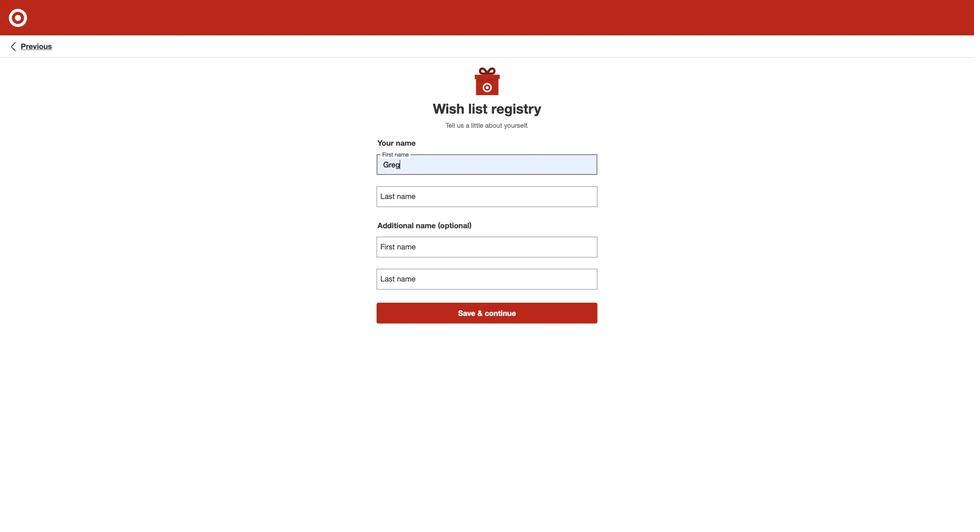 Task type: locate. For each thing, give the bounding box(es) containing it.
1 vertical spatial name
[[416, 221, 436, 230]]

wish list registry tell us a little about yourself.
[[433, 100, 541, 129]]

save & continue
[[458, 309, 516, 318]]

registry
[[491, 100, 541, 117]]

little
[[471, 121, 483, 129]]

None text field
[[377, 186, 598, 207], [377, 269, 598, 290], [377, 186, 598, 207], [377, 269, 598, 290]]

0 vertical spatial name
[[396, 138, 416, 148]]

additional name (optional)
[[378, 221, 472, 230]]

None text field
[[377, 154, 598, 175], [377, 237, 598, 258], [377, 154, 598, 175], [377, 237, 598, 258]]

&
[[478, 309, 483, 318]]

wish
[[433, 100, 465, 117]]

name right your
[[396, 138, 416, 148]]

name for additional
[[416, 221, 436, 230]]

additional
[[378, 221, 414, 230]]

name
[[396, 138, 416, 148], [416, 221, 436, 230]]

list
[[468, 100, 488, 117]]

tell
[[446, 121, 455, 129]]

previous
[[21, 42, 52, 51]]

name left (optional)
[[416, 221, 436, 230]]

continue
[[485, 309, 516, 318]]



Task type: describe. For each thing, give the bounding box(es) containing it.
save
[[458, 309, 475, 318]]

your name
[[378, 138, 416, 148]]

name for your
[[396, 138, 416, 148]]

(optional)
[[438, 221, 472, 230]]

previous button
[[8, 41, 52, 52]]

save & continue button
[[377, 303, 598, 324]]

us
[[457, 121, 464, 129]]

your
[[378, 138, 394, 148]]

yourself.
[[504, 121, 529, 129]]

about
[[485, 121, 502, 129]]

a
[[466, 121, 469, 129]]



Task type: vqa. For each thing, say whether or not it's contained in the screenshot.
Continue
yes



